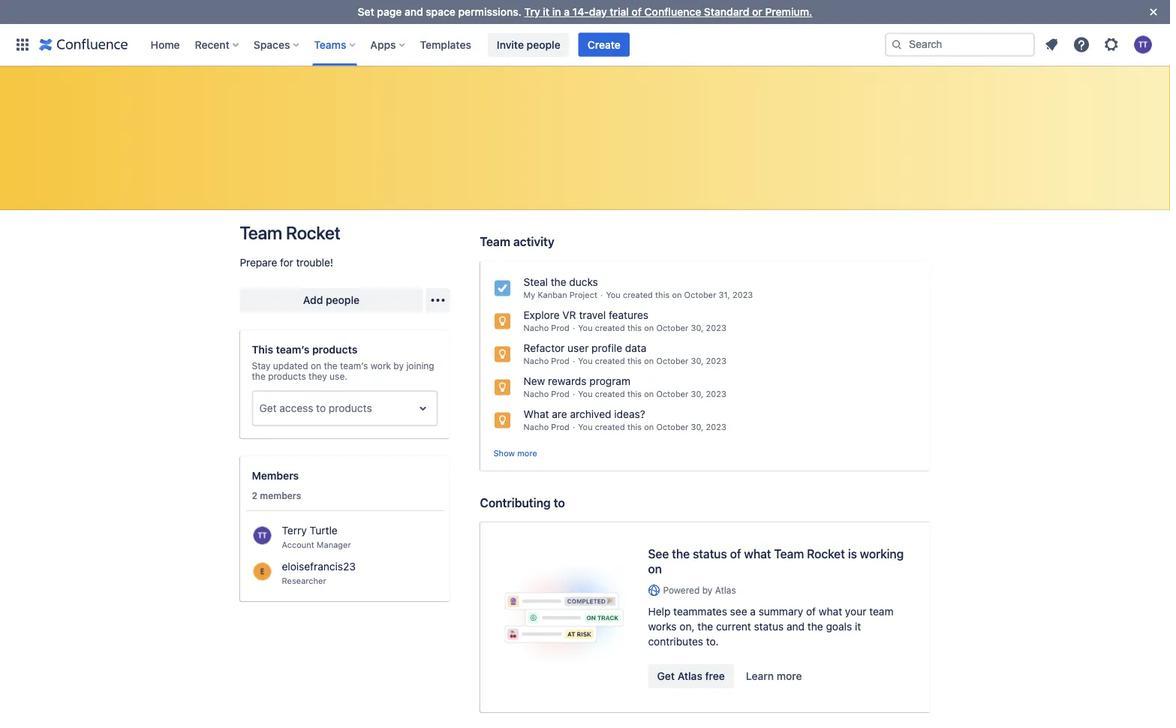 Task type: vqa. For each thing, say whether or not it's contained in the screenshot.
Workload within the group
no



Task type: locate. For each thing, give the bounding box(es) containing it.
2 horizontal spatial team
[[775, 547, 804, 561]]

search image
[[891, 39, 903, 51]]

you created this on october 30, 2023 down data
[[578, 356, 727, 366]]

1 vertical spatial of
[[730, 547, 742, 561]]

nacho prod down the "refactor" at left top
[[524, 356, 570, 366]]

people right add
[[326, 294, 360, 306]]

1 vertical spatial by
[[703, 585, 713, 596]]

products down use.
[[329, 402, 372, 415]]

0 vertical spatial get
[[259, 402, 277, 415]]

2023 for data
[[706, 356, 727, 366]]

this down ideas?
[[628, 422, 642, 432]]

banner
[[0, 24, 1171, 66]]

on left use.
[[311, 360, 321, 371]]

2 horizontal spatial of
[[807, 606, 816, 618]]

team
[[870, 606, 894, 618]]

new
[[524, 375, 545, 387]]

home link
[[146, 33, 184, 57]]

it
[[543, 6, 550, 18], [855, 621, 862, 633]]

0 vertical spatial it
[[543, 6, 550, 18]]

get left access in the left of the page
[[259, 402, 277, 415]]

you for archived
[[578, 422, 593, 432]]

1 vertical spatial what
[[819, 606, 843, 618]]

1 vertical spatial and
[[787, 621, 805, 633]]

created up features
[[623, 290, 653, 300]]

nacho for what
[[524, 422, 549, 432]]

team rocket
[[240, 222, 341, 243]]

1 horizontal spatial and
[[787, 621, 805, 633]]

you created this on october 31, 2023
[[606, 290, 753, 300]]

by inside this team's products stay updated on the team's work by joining the products they use.
[[394, 360, 404, 371]]

1 horizontal spatial what
[[819, 606, 843, 618]]

0 vertical spatial more
[[518, 448, 538, 458]]

on down ideas?
[[645, 422, 654, 432]]

your
[[846, 606, 867, 618]]

of
[[632, 6, 642, 18], [730, 547, 742, 561], [807, 606, 816, 618]]

4 you created this on october 30, 2023 from the top
[[578, 422, 727, 432]]

prod for user
[[551, 356, 570, 366]]

1 vertical spatial status
[[754, 621, 784, 633]]

nacho prod down new
[[524, 389, 570, 399]]

30, for ideas?
[[691, 422, 704, 432]]

eloisefrancis23 researcher
[[282, 561, 356, 586]]

on up ideas?
[[645, 389, 654, 399]]

products
[[312, 344, 358, 356], [268, 371, 306, 381], [329, 402, 372, 415]]

2 you created this on october 30, 2023 from the top
[[578, 356, 727, 366]]

get atlas free
[[657, 670, 725, 683]]

this down data
[[628, 356, 642, 366]]

terry
[[282, 525, 307, 537]]

0 horizontal spatial of
[[632, 6, 642, 18]]

nacho down new
[[524, 389, 549, 399]]

my kanban project
[[524, 290, 598, 300]]

set page and space permissions. try it in a 14-day trial of confluence standard or premium.
[[358, 6, 813, 18]]

prod down the are on the left bottom
[[551, 422, 570, 432]]

prepare
[[240, 256, 277, 269]]

this down features
[[628, 323, 642, 333]]

2 vertical spatial of
[[807, 606, 816, 618]]

and
[[405, 6, 423, 18], [787, 621, 805, 633]]

features
[[609, 309, 649, 321]]

0 horizontal spatial what
[[745, 547, 772, 561]]

refactor
[[524, 342, 565, 354]]

0 horizontal spatial it
[[543, 6, 550, 18]]

0 horizontal spatial get
[[259, 402, 277, 415]]

nacho down what
[[524, 422, 549, 432]]

you up features
[[606, 290, 621, 300]]

2 nacho prod from the top
[[524, 356, 570, 366]]

work
[[371, 360, 391, 371]]

team left activity
[[480, 235, 511, 249]]

1 horizontal spatial by
[[703, 585, 713, 596]]

a right see
[[750, 606, 756, 618]]

0 vertical spatial atlas
[[715, 585, 737, 596]]

account
[[282, 540, 314, 550]]

you down refactor user profile data
[[578, 356, 593, 366]]

on for explore vr travel features
[[645, 323, 654, 333]]

apps button
[[366, 33, 411, 57]]

0 horizontal spatial a
[[564, 6, 570, 18]]

nacho prod down explore
[[524, 323, 570, 333]]

team's left work
[[340, 360, 368, 371]]

confluence
[[645, 6, 702, 18]]

invite people button
[[488, 33, 570, 57]]

get down contributes
[[657, 670, 675, 683]]

prepare for trouble!
[[240, 256, 333, 269]]

1 nacho from the top
[[524, 323, 549, 333]]

show
[[494, 448, 515, 458]]

created down archived
[[595, 422, 625, 432]]

vr
[[563, 309, 577, 321]]

see the status of what team rocket is working on
[[648, 547, 904, 576]]

you created this on october 30, 2023 for features
[[578, 323, 727, 333]]

team activity
[[480, 235, 555, 249]]

4 30, from the top
[[691, 422, 704, 432]]

the down teammates
[[698, 621, 714, 633]]

status inside see the status of what team rocket is working on
[[693, 547, 727, 561]]

atlas image
[[648, 584, 660, 596]]

for
[[280, 256, 293, 269]]

created down program
[[595, 389, 625, 399]]

0 vertical spatial what
[[745, 547, 772, 561]]

add people
[[303, 294, 360, 306]]

use.
[[330, 371, 348, 381]]

1 horizontal spatial of
[[730, 547, 742, 561]]

you for ducks
[[606, 290, 621, 300]]

0 vertical spatial to
[[316, 402, 326, 415]]

atlas up see
[[715, 585, 737, 596]]

1 horizontal spatial it
[[855, 621, 862, 633]]

nacho prod down what
[[524, 422, 570, 432]]

prod down the "refactor" at left top
[[551, 356, 570, 366]]

it down your
[[855, 621, 862, 633]]

what inside see the status of what team rocket is working on
[[745, 547, 772, 561]]

3 30, from the top
[[691, 389, 704, 399]]

4 nacho from the top
[[524, 422, 549, 432]]

a right in
[[564, 6, 570, 18]]

atlas
[[715, 585, 737, 596], [678, 670, 703, 683]]

by up teammates
[[703, 585, 713, 596]]

the right see
[[672, 547, 690, 561]]

30,
[[691, 323, 704, 333], [691, 356, 704, 366], [691, 389, 704, 399], [691, 422, 704, 432]]

this for ideas?
[[628, 422, 642, 432]]

1 horizontal spatial atlas
[[715, 585, 737, 596]]

terry turtle account manager
[[282, 525, 351, 550]]

1 vertical spatial people
[[326, 294, 360, 306]]

you down explore vr travel features
[[578, 323, 593, 333]]

october
[[685, 290, 717, 300], [657, 323, 689, 333], [657, 356, 689, 366], [657, 389, 689, 399], [657, 422, 689, 432]]

nacho down explore
[[524, 323, 549, 333]]

see
[[648, 547, 669, 561]]

products left they
[[268, 371, 306, 381]]

created for archived
[[595, 422, 625, 432]]

0 vertical spatial people
[[527, 38, 561, 51]]

1 horizontal spatial a
[[750, 606, 756, 618]]

1 horizontal spatial to
[[554, 496, 565, 510]]

1 horizontal spatial team
[[480, 235, 511, 249]]

0 horizontal spatial team's
[[276, 344, 310, 356]]

products up use.
[[312, 344, 358, 356]]

on,
[[680, 621, 695, 633]]

you created this on october 30, 2023
[[578, 323, 727, 333], [578, 356, 727, 366], [578, 389, 727, 399], [578, 422, 727, 432]]

nacho for new
[[524, 389, 549, 399]]

people inside button
[[326, 294, 360, 306]]

rocket up trouble!
[[286, 222, 341, 243]]

more inside button
[[777, 670, 803, 683]]

and right page
[[405, 6, 423, 18]]

open image
[[414, 400, 432, 418]]

the up my kanban project
[[551, 276, 567, 288]]

0 horizontal spatial rocket
[[286, 222, 341, 243]]

0 vertical spatial status
[[693, 547, 727, 561]]

1 horizontal spatial rocket
[[807, 547, 845, 561]]

summary
[[759, 606, 804, 618]]

spaces button
[[249, 33, 305, 57]]

more inside "link"
[[518, 448, 538, 458]]

1 vertical spatial it
[[855, 621, 862, 633]]

0 horizontal spatial team
[[240, 222, 282, 243]]

4 nacho prod from the top
[[524, 422, 570, 432]]

your profile and preferences image
[[1135, 36, 1153, 54]]

0 horizontal spatial people
[[326, 294, 360, 306]]

trial
[[610, 6, 629, 18]]

templates link
[[416, 33, 476, 57]]

2 nacho from the top
[[524, 356, 549, 366]]

it left in
[[543, 6, 550, 18]]

prod down rewards
[[551, 389, 570, 399]]

this
[[252, 344, 273, 356]]

0 horizontal spatial more
[[518, 448, 538, 458]]

working
[[860, 547, 904, 561]]

more right learn
[[777, 670, 803, 683]]

learn more button
[[737, 664, 812, 689]]

nacho for refactor
[[524, 356, 549, 366]]

rocket inside see the status of what team rocket is working on
[[807, 547, 845, 561]]

user
[[568, 342, 589, 354]]

program
[[590, 375, 631, 387]]

0 horizontal spatial atlas
[[678, 670, 703, 683]]

the right updated on the left of the page
[[324, 360, 338, 371]]

2 prod from the top
[[551, 356, 570, 366]]

notification icon image
[[1043, 36, 1061, 54]]

nacho
[[524, 323, 549, 333], [524, 356, 549, 366], [524, 389, 549, 399], [524, 422, 549, 432]]

prod down vr
[[551, 323, 570, 333]]

of right summary on the right bottom of the page
[[807, 606, 816, 618]]

global element
[[9, 24, 882, 66]]

this
[[656, 290, 670, 300], [628, 323, 642, 333], [628, 356, 642, 366], [628, 389, 642, 399], [628, 422, 642, 432]]

0 vertical spatial and
[[405, 6, 423, 18]]

explore
[[524, 309, 560, 321]]

4 prod from the top
[[551, 422, 570, 432]]

rocket
[[286, 222, 341, 243], [807, 547, 845, 561]]

status up powered by atlas
[[693, 547, 727, 561]]

teams
[[314, 38, 346, 51]]

1 you created this on october 30, 2023 from the top
[[578, 323, 727, 333]]

help icon image
[[1073, 36, 1091, 54]]

rocket left "is"
[[807, 547, 845, 561]]

of right trial
[[632, 6, 642, 18]]

atlas left free
[[678, 670, 703, 683]]

0 horizontal spatial and
[[405, 6, 423, 18]]

this for data
[[628, 356, 642, 366]]

0 horizontal spatial status
[[693, 547, 727, 561]]

kanban
[[538, 290, 567, 300]]

created up profile
[[595, 323, 625, 333]]

you for profile
[[578, 356, 593, 366]]

status down summary on the right bottom of the page
[[754, 621, 784, 633]]

1 vertical spatial get
[[657, 670, 675, 683]]

1 horizontal spatial people
[[527, 38, 561, 51]]

people right the invite
[[527, 38, 561, 51]]

to right access in the left of the page
[[316, 402, 326, 415]]

1 vertical spatial rocket
[[807, 547, 845, 561]]

prod
[[551, 323, 570, 333], [551, 356, 570, 366], [551, 389, 570, 399], [551, 422, 570, 432]]

status
[[693, 547, 727, 561], [754, 621, 784, 633]]

you created this on october 30, 2023 up data
[[578, 323, 727, 333]]

on for steal the ducks
[[672, 290, 682, 300]]

3 nacho from the top
[[524, 389, 549, 399]]

on
[[672, 290, 682, 300], [645, 323, 654, 333], [645, 356, 654, 366], [311, 360, 321, 371], [645, 389, 654, 399], [645, 422, 654, 432], [648, 562, 662, 576]]

manager
[[317, 540, 351, 550]]

30, for data
[[691, 356, 704, 366]]

more for show more
[[518, 448, 538, 458]]

new rewards program
[[524, 375, 631, 387]]

3 prod from the top
[[551, 389, 570, 399]]

and down summary on the right bottom of the page
[[787, 621, 805, 633]]

team up prepare
[[240, 222, 282, 243]]

1 prod from the top
[[551, 323, 570, 333]]

1 vertical spatial more
[[777, 670, 803, 683]]

1 vertical spatial atlas
[[678, 670, 703, 683]]

1 horizontal spatial get
[[657, 670, 675, 683]]

0 vertical spatial by
[[394, 360, 404, 371]]

teams button
[[310, 33, 362, 57]]

1 nacho prod from the top
[[524, 323, 570, 333]]

people for add people
[[326, 294, 360, 306]]

1 vertical spatial team's
[[340, 360, 368, 371]]

0 vertical spatial team's
[[276, 344, 310, 356]]

get inside button
[[657, 670, 675, 683]]

team up powered by atlas link
[[775, 547, 804, 561]]

1 30, from the top
[[691, 323, 704, 333]]

in
[[553, 6, 561, 18]]

2 30, from the top
[[691, 356, 704, 366]]

people
[[527, 38, 561, 51], [326, 294, 360, 306]]

you created this on october 30, 2023 down ideas?
[[578, 422, 727, 432]]

to right contributing
[[554, 496, 565, 510]]

nacho down the "refactor" at left top
[[524, 356, 549, 366]]

you created this on october 30, 2023 up ideas?
[[578, 389, 727, 399]]

add people button
[[240, 288, 423, 312]]

a inside help teammates see a summary of what your team works on, the current status and the goals it contributes to.
[[750, 606, 756, 618]]

this for features
[[628, 323, 642, 333]]

you created this on october 30, 2023 for ideas?
[[578, 422, 727, 432]]

what up goals
[[819, 606, 843, 618]]

1 vertical spatial a
[[750, 606, 756, 618]]

settings icon image
[[1103, 36, 1121, 54]]

on down see
[[648, 562, 662, 576]]

what
[[524, 408, 549, 421]]

actions image
[[429, 291, 447, 309]]

on up data
[[645, 323, 654, 333]]

people inside 'button'
[[527, 38, 561, 51]]

by right work
[[394, 360, 404, 371]]

more right show
[[518, 448, 538, 458]]

team's up updated on the left of the page
[[276, 344, 310, 356]]

2023 for features
[[706, 323, 727, 333]]

30, for features
[[691, 323, 704, 333]]

you down what are archived ideas?
[[578, 422, 593, 432]]

on down data
[[645, 356, 654, 366]]

more
[[518, 448, 538, 458], [777, 670, 803, 683]]

3 nacho prod from the top
[[524, 389, 570, 399]]

created for profile
[[595, 356, 625, 366]]

on left 31,
[[672, 290, 682, 300]]

created down profile
[[595, 356, 625, 366]]

team for team rocket
[[240, 222, 282, 243]]

steal the ducks
[[524, 276, 598, 288]]

of up powered by atlas
[[730, 547, 742, 561]]

create
[[588, 38, 621, 51]]

create link
[[579, 33, 630, 57]]

get for get access to products
[[259, 402, 277, 415]]

0 vertical spatial rocket
[[286, 222, 341, 243]]

0 horizontal spatial by
[[394, 360, 404, 371]]

prod for vr
[[551, 323, 570, 333]]

of inside help teammates see a summary of what your team works on, the current status and the goals it contributes to.
[[807, 606, 816, 618]]

you
[[606, 290, 621, 300], [578, 323, 593, 333], [578, 356, 593, 366], [578, 389, 593, 399], [578, 422, 593, 432]]

of inside see the status of what team rocket is working on
[[730, 547, 742, 561]]

1 horizontal spatial more
[[777, 670, 803, 683]]

status inside help teammates see a summary of what your team works on, the current status and the goals it contributes to.
[[754, 621, 784, 633]]

1 horizontal spatial status
[[754, 621, 784, 633]]

page
[[377, 6, 402, 18]]

confluence image
[[39, 36, 128, 54], [39, 36, 128, 54]]

what up powered by atlas link
[[745, 547, 772, 561]]

access
[[280, 402, 313, 415]]

you down new rewards program
[[578, 389, 593, 399]]

Search field
[[885, 33, 1036, 57]]

prod for rewards
[[551, 389, 570, 399]]

current
[[716, 621, 752, 633]]

members
[[260, 490, 301, 501]]



Task type: describe. For each thing, give the bounding box(es) containing it.
apps
[[371, 38, 396, 51]]

on for refactor user profile data
[[645, 356, 654, 366]]

appswitcher icon image
[[14, 36, 32, 54]]

close image
[[1145, 3, 1163, 21]]

the down this
[[252, 371, 266, 381]]

3 you created this on october 30, 2023 from the top
[[578, 389, 727, 399]]

researcher
[[282, 576, 326, 586]]

templates
[[420, 38, 472, 51]]

home
[[151, 38, 180, 51]]

by inside powered by atlas link
[[703, 585, 713, 596]]

0 vertical spatial of
[[632, 6, 642, 18]]

this left 31,
[[656, 290, 670, 300]]

october for ideas?
[[657, 422, 689, 432]]

standard
[[704, 6, 750, 18]]

nacho for explore
[[524, 323, 549, 333]]

team for team activity
[[480, 235, 511, 249]]

get access to products
[[259, 402, 372, 415]]

created for travel
[[595, 323, 625, 333]]

joining
[[407, 360, 435, 371]]

it inside help teammates see a summary of what your team works on, the current status and the goals it contributes to.
[[855, 621, 862, 633]]

get for get atlas free
[[657, 670, 675, 683]]

powered by atlas link
[[648, 584, 907, 597]]

members
[[252, 470, 299, 482]]

contributing to
[[480, 496, 565, 510]]

is
[[848, 547, 857, 561]]

contributes
[[648, 636, 704, 648]]

travel
[[579, 309, 606, 321]]

teammates
[[674, 606, 728, 618]]

activity
[[514, 235, 555, 249]]

help teammates see a summary of what your team works on, the current status and the goals it contributes to.
[[648, 606, 894, 648]]

stay
[[252, 360, 271, 371]]

project
[[570, 290, 598, 300]]

banner containing home
[[0, 24, 1171, 66]]

day
[[589, 6, 607, 18]]

on inside see the status of what team rocket is working on
[[648, 562, 662, 576]]

what are archived ideas?
[[524, 408, 646, 421]]

and inside help teammates see a summary of what your team works on, the current status and the goals it contributes to.
[[787, 621, 805, 633]]

eloisefrancis23
[[282, 561, 356, 573]]

spaces
[[254, 38, 290, 51]]

the inside see the status of what team rocket is working on
[[672, 547, 690, 561]]

learn more
[[746, 670, 803, 683]]

learn
[[746, 670, 774, 683]]

october for data
[[657, 356, 689, 366]]

created for program
[[595, 389, 625, 399]]

archived
[[570, 408, 612, 421]]

31,
[[719, 290, 731, 300]]

october for features
[[657, 323, 689, 333]]

free
[[706, 670, 725, 683]]

recent button
[[190, 33, 245, 57]]

1 vertical spatial to
[[554, 496, 565, 510]]

ideas?
[[615, 408, 646, 421]]

they
[[309, 371, 327, 381]]

nacho prod for what
[[524, 422, 570, 432]]

updated
[[273, 360, 308, 371]]

refactor user profile data
[[524, 342, 647, 354]]

14-
[[573, 6, 589, 18]]

prod for are
[[551, 422, 570, 432]]

help
[[648, 606, 671, 618]]

what inside help teammates see a summary of what your team works on, the current status and the goals it contributes to.
[[819, 606, 843, 618]]

nacho prod for explore
[[524, 323, 570, 333]]

2
[[252, 490, 258, 501]]

atlas inside button
[[678, 670, 703, 683]]

nacho prod for refactor
[[524, 356, 570, 366]]

the left goals
[[808, 621, 824, 633]]

on for what are archived ideas?
[[645, 422, 654, 432]]

recent
[[195, 38, 230, 51]]

people for invite people
[[527, 38, 561, 51]]

turtle
[[310, 525, 338, 537]]

show more
[[494, 448, 538, 458]]

0 vertical spatial products
[[312, 344, 358, 356]]

powered by atlas
[[663, 585, 737, 596]]

invite
[[497, 38, 524, 51]]

you created this on october 30, 2023 for data
[[578, 356, 727, 366]]

or
[[753, 6, 763, 18]]

contributing
[[480, 496, 551, 510]]

add
[[303, 294, 323, 306]]

on for new rewards program
[[645, 389, 654, 399]]

steal
[[524, 276, 548, 288]]

created for ducks
[[623, 290, 653, 300]]

more for learn more
[[777, 670, 803, 683]]

you for program
[[578, 389, 593, 399]]

2 vertical spatial products
[[329, 402, 372, 415]]

nacho prod for new
[[524, 389, 570, 399]]

profile
[[592, 342, 623, 354]]

1 vertical spatial products
[[268, 371, 306, 381]]

you for travel
[[578, 323, 593, 333]]

goals
[[826, 621, 853, 633]]

on inside this team's products stay updated on the team's work by joining the products they use.
[[311, 360, 321, 371]]

show more link
[[494, 448, 538, 459]]

trouble!
[[296, 256, 333, 269]]

premium.
[[766, 6, 813, 18]]

explore vr travel features
[[524, 309, 649, 321]]

my
[[524, 290, 536, 300]]

0 horizontal spatial to
[[316, 402, 326, 415]]

team inside see the status of what team rocket is working on
[[775, 547, 804, 561]]

2023 for ideas?
[[706, 422, 727, 432]]

0 vertical spatial a
[[564, 6, 570, 18]]

this up ideas?
[[628, 389, 642, 399]]

rewards
[[548, 375, 587, 387]]

space
[[426, 6, 456, 18]]

1 horizontal spatial team's
[[340, 360, 368, 371]]

see
[[730, 606, 748, 618]]

try
[[525, 6, 541, 18]]

try it in a 14-day trial of confluence standard or premium. link
[[525, 6, 813, 18]]

this team's products stay updated on the team's work by joining the products they use.
[[252, 344, 435, 381]]

2 members
[[252, 490, 301, 501]]



